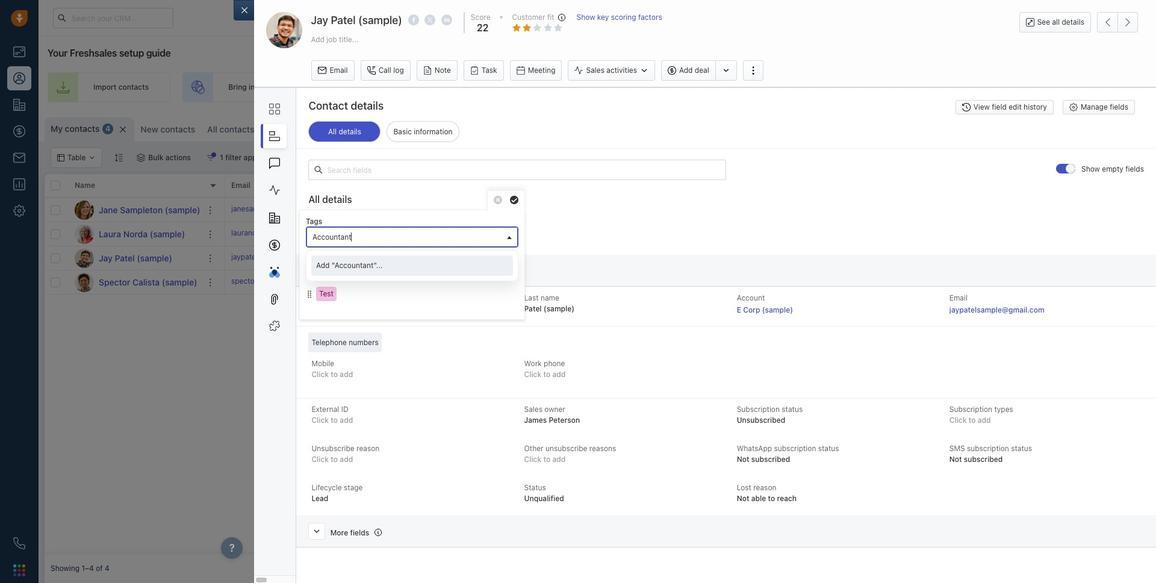 Task type: locate. For each thing, give the bounding box(es) containing it.
set up your sales pipeline link
[[799, 72, 956, 102]]

all details up the 4167348672
[[309, 194, 352, 205]]

0 vertical spatial reason
[[357, 444, 380, 453]]

name right last
[[541, 293, 560, 302]]

0 vertical spatial e corp (sample) link
[[864, 254, 919, 263]]

1 vertical spatial add deal
[[1014, 83, 1044, 92]]

spector calista (sample) link
[[99, 276, 197, 288]]

3684932360
[[322, 204, 367, 213]]

1 tags from the top
[[306, 217, 322, 226]]

0 horizontal spatial team
[[423, 83, 440, 92]]

1 horizontal spatial sales
[[586, 66, 605, 75]]

2 vertical spatial peterson
[[549, 416, 580, 425]]

email
[[330, 66, 348, 75], [231, 181, 250, 190], [950, 293, 968, 302]]

subscription inside whatsapp subscription status not subscribed
[[774, 444, 817, 453]]

4167348672 link
[[322, 228, 365, 240]]

subscription right whatsapp
[[774, 444, 817, 453]]

1 horizontal spatial subscription
[[950, 405, 993, 414]]

click inside subscription types click to add
[[950, 416, 967, 425]]

1 vertical spatial score
[[502, 181, 523, 190]]

subscription right sms
[[968, 444, 1010, 453]]

jay patel (sample) down norda
[[99, 253, 172, 263]]

(sample) right sampleton
[[165, 205, 200, 215]]

1 horizontal spatial add deal
[[1014, 83, 1044, 92]]

laura norda (sample)
[[99, 229, 185, 239]]

contacts up actions
[[161, 124, 195, 134]]

1 row group from the left
[[45, 198, 225, 295]]

2 tags from the top
[[306, 254, 322, 262]]

22 inside score 22
[[477, 22, 489, 33]]

external
[[312, 405, 339, 414]]

0 horizontal spatial container_wx8msf4aqz5i3rn1 image
[[207, 154, 215, 162]]

1 vertical spatial e
[[737, 306, 742, 315]]

2 + click to add from the top
[[593, 278, 640, 287]]

ui drag handle image
[[306, 287, 316, 301]]

subscribed
[[752, 455, 791, 464], [964, 455, 1003, 464]]

1 + add task from the top
[[412, 229, 449, 238]]

information
[[414, 127, 453, 136], [351, 267, 391, 277]]

peterson
[[722, 254, 752, 263], [722, 278, 752, 287], [549, 416, 580, 425]]

corp up techcave
[[870, 254, 887, 263]]

basic information down invite your team
[[394, 127, 453, 136]]

other unsubscribe reasons click to add
[[524, 444, 617, 464]]

press space to select this row. row containing 22
[[225, 246, 1151, 271]]

name inside first name jay
[[329, 293, 347, 302]]

subscription inside sms subscription status not subscribed
[[968, 444, 1010, 453]]

+ add task down add "accountant"... list box on the top
[[412, 277, 449, 286]]

last name patel (sample)
[[524, 293, 575, 313]]

subscribed down whatsapp
[[752, 455, 791, 464]]

1 subscribed from the left
[[752, 455, 791, 464]]

1 vertical spatial deal
[[1030, 83, 1044, 92]]

0 vertical spatial unqualified
[[787, 254, 826, 263]]

bring
[[228, 83, 247, 92]]

0 horizontal spatial jay patel (sample)
[[99, 253, 172, 263]]

phone element
[[7, 531, 31, 555]]

0 horizontal spatial all
[[207, 124, 217, 134]]

add deal up the 'create' at the top of the page
[[680, 66, 710, 75]]

(sample) up techcave (sample)
[[889, 254, 919, 263]]

status unqualified
[[524, 483, 564, 503]]

e corp (sample) link inside dialog
[[737, 306, 793, 315]]

1 vertical spatial + click to add
[[593, 278, 640, 287]]

0 vertical spatial corp
[[870, 254, 887, 263]]

empty
[[1103, 165, 1124, 174]]

4 right my contacts link
[[106, 124, 111, 133]]

2 subscription from the left
[[950, 405, 993, 414]]

1
[[1077, 10, 1081, 17], [220, 153, 223, 162]]

+ click to add
[[593, 254, 640, 263], [593, 278, 640, 287]]

types
[[995, 405, 1014, 414]]

1 vertical spatial email
[[231, 181, 250, 190]]

0 horizontal spatial subscription
[[774, 444, 817, 453]]

jane
[[99, 205, 118, 215]]

contacts for new
[[161, 124, 195, 134]]

(sample) down jane sampleton (sample) link at the top left of page
[[150, 229, 185, 239]]

basic down added
[[331, 267, 349, 277]]

deal up history
[[1030, 83, 1044, 92]]

1 horizontal spatial reason
[[754, 483, 777, 492]]

subscription for unsubscribed
[[737, 405, 780, 414]]

history
[[1024, 103, 1048, 112]]

first name jay
[[312, 293, 347, 313]]

1 vertical spatial container_wx8msf4aqz5i3rn1 image
[[412, 206, 421, 214]]

show left key
[[577, 13, 595, 22]]

fields right more at the left of page
[[350, 528, 370, 537]]

+ add task down click to add search box
[[412, 253, 449, 262]]

1–4
[[82, 564, 94, 573]]

not down whatsapp
[[737, 455, 750, 464]]

2 horizontal spatial patel
[[524, 304, 542, 313]]

22 up task button
[[477, 22, 489, 33]]

add
[[311, 35, 325, 44], [680, 66, 693, 75], [1014, 83, 1028, 92], [419, 229, 432, 238], [419, 253, 432, 262], [316, 261, 330, 270], [419, 277, 432, 286]]

show key scoring factors
[[577, 13, 663, 22]]

1 for 1 filter applied
[[220, 153, 223, 162]]

+ click to add for 22
[[593, 254, 640, 263]]

4 right of
[[105, 564, 109, 573]]

1 vertical spatial information
[[351, 267, 391, 277]]

0 vertical spatial deal
[[695, 66, 710, 75]]

0 horizontal spatial leads
[[286, 83, 305, 92]]

sales activities button
[[568, 60, 662, 81], [568, 60, 655, 81]]

name inside last name patel (sample)
[[541, 293, 560, 302]]

reason inside the lost reason not able to reach
[[754, 483, 777, 492]]

1 inside button
[[220, 153, 223, 162]]

score down the search fields 'text field'
[[502, 181, 523, 190]]

click inside work phone click to add
[[524, 370, 542, 379]]

1 task from the top
[[434, 229, 449, 238]]

contacts for all
[[220, 124, 254, 134]]

contacts right import
[[118, 83, 149, 92]]

Click to add search field
[[310, 231, 503, 243]]

1 right the all
[[1077, 10, 1081, 17]]

status inside whatsapp subscription status not subscribed
[[819, 444, 840, 453]]

0 vertical spatial task
[[434, 229, 449, 238]]

s image
[[75, 273, 94, 292]]

jay patel (sample) up title...
[[311, 14, 402, 27]]

press space to select this row. row containing jay patel (sample)
[[45, 246, 225, 271]]

task down click to add search box
[[434, 253, 449, 262]]

subscription
[[737, 405, 780, 414], [950, 405, 993, 414]]

1 horizontal spatial team
[[589, 83, 607, 92]]

12 more...
[[280, 125, 315, 134]]

0 horizontal spatial unqualified
[[524, 494, 564, 503]]

2 row group from the left
[[225, 198, 1151, 295]]

row group containing 48
[[225, 198, 1151, 295]]

your down the sales activities
[[572, 83, 587, 92]]

1 + click to add from the top
[[593, 254, 640, 263]]

Search fields text field
[[309, 160, 727, 180]]

customer fit
[[512, 13, 555, 22]]

3 task from the top
[[434, 277, 449, 286]]

details right ⌘
[[339, 127, 361, 136]]

grid
[[45, 173, 1151, 554]]

more
[[331, 528, 348, 537]]

fields right "empty"
[[1126, 165, 1145, 174]]

details right the all
[[1062, 17, 1085, 27]]

subscription left types
[[950, 405, 993, 414]]

1 horizontal spatial your
[[572, 83, 587, 92]]

not down lost
[[737, 494, 750, 503]]

1 link
[[1065, 8, 1085, 28]]

lost
[[737, 483, 752, 492]]

0 vertical spatial basic
[[394, 127, 412, 136]]

task up add "accountant"... list box on the top
[[434, 229, 449, 238]]

sales right the 'create' at the top of the page
[[712, 83, 730, 92]]

not down sms
[[950, 455, 962, 464]]

show left "empty"
[[1082, 165, 1101, 174]]

show empty fields
[[1082, 165, 1145, 174]]

unqualified up qualified
[[787, 254, 826, 263]]

22 up 54
[[502, 252, 514, 263]]

to inside work phone click to add
[[544, 370, 551, 379]]

0 vertical spatial owner
[[704, 181, 726, 190]]

container_wx8msf4aqz5i3rn1 image
[[207, 154, 215, 162], [412, 206, 421, 214], [686, 278, 695, 286]]

subscription inside subscription status unsubscribed
[[737, 405, 780, 414]]

reason up able
[[754, 483, 777, 492]]

0 vertical spatial jaypatelsample@gmail.com
[[231, 252, 324, 261]]

0 vertical spatial peterson
[[722, 254, 752, 263]]

0 vertical spatial jaypatelsample@gmail.com link
[[231, 252, 324, 265]]

mobile
[[312, 359, 334, 368]]

row group
[[45, 198, 225, 295], [225, 198, 1151, 295]]

contacts up filter on the top of page
[[220, 124, 254, 134]]

your right up
[[869, 83, 885, 92]]

reason right unsubscribe
[[357, 444, 380, 453]]

add inside subscription types click to add
[[978, 416, 991, 425]]

1 vertical spatial corp
[[744, 306, 761, 315]]

1 horizontal spatial sales
[[887, 83, 905, 92]]

subscription for click
[[950, 405, 993, 414]]

patel up title...
[[331, 14, 356, 27]]

work phone click to add
[[524, 359, 566, 379]]

to inside the lost reason not able to reach
[[768, 494, 776, 503]]

last
[[524, 293, 539, 302]]

all down contact
[[328, 127, 337, 136]]

0 horizontal spatial jaypatelsample@gmail.com link
[[231, 252, 324, 265]]

43
[[502, 228, 515, 239]]

jay down first
[[312, 304, 324, 313]]

1 horizontal spatial 22
[[502, 252, 514, 263]]

add deal
[[680, 66, 710, 75], [1014, 83, 1044, 92]]

name for last name
[[541, 293, 560, 302]]

setup
[[119, 48, 144, 58]]

fields for manage fields
[[1110, 103, 1129, 112]]

mobile click to add
[[312, 359, 353, 379]]

owner inside the sales owner james peterson
[[545, 405, 566, 414]]

add inside option
[[316, 261, 330, 270]]

task down add "accountant"... list box on the top
[[434, 277, 449, 286]]

1 horizontal spatial jay patel (sample)
[[311, 14, 402, 27]]

0 horizontal spatial reason
[[357, 444, 380, 453]]

1 your from the left
[[405, 83, 421, 92]]

0 vertical spatial patel
[[331, 14, 356, 27]]

not inside sms subscription status not subscribed
[[950, 455, 962, 464]]

subscription up unsubscribed
[[737, 405, 780, 414]]

subscription
[[774, 444, 817, 453], [968, 444, 1010, 453]]

1 sales from the left
[[712, 83, 730, 92]]

+
[[412, 229, 417, 238], [322, 252, 326, 261], [412, 253, 417, 262], [593, 254, 597, 263], [412, 277, 417, 286], [593, 278, 597, 287]]

1 horizontal spatial name
[[541, 293, 560, 302]]

show for show key scoring factors
[[577, 13, 595, 22]]

not for whatsapp subscription status not subscribed
[[737, 455, 750, 464]]

2 horizontal spatial email
[[950, 293, 968, 302]]

12
[[280, 125, 288, 134]]

1 filter applied button
[[199, 148, 277, 168]]

0 horizontal spatial corp
[[744, 306, 761, 315]]

title...
[[339, 35, 359, 44]]

0 vertical spatial e
[[864, 254, 868, 263]]

1 vertical spatial sales
[[683, 181, 702, 190]]

o
[[336, 125, 342, 134]]

not inside the lost reason not able to reach
[[737, 494, 750, 503]]

0 horizontal spatial deal
[[695, 66, 710, 75]]

account e corp (sample)
[[737, 293, 793, 315]]

call log button
[[361, 60, 411, 81]]

subscribed for sms
[[964, 455, 1003, 464]]

(sample) down account
[[763, 306, 793, 315]]

your right invite on the left top of page
[[405, 83, 421, 92]]

container_wx8msf4aqz5i3rn1 image
[[137, 154, 145, 162]]

new
[[141, 124, 158, 134]]

subscribed for whatsapp
[[752, 455, 791, 464]]

press space to select this row. row
[[45, 198, 225, 222], [225, 198, 1151, 222], [45, 222, 225, 246], [225, 222, 1151, 246], [45, 246, 225, 271], [225, 246, 1151, 271], [45, 271, 225, 295], [225, 271, 1151, 295]]

task
[[482, 66, 497, 75]]

press space to select this row. row containing 54
[[225, 271, 1151, 295]]

grid containing 48
[[45, 173, 1151, 554]]

subscribed down sms
[[964, 455, 1003, 464]]

2 vertical spatial sales
[[524, 405, 543, 414]]

reasons
[[590, 444, 617, 453]]

techcave (sample)
[[864, 278, 928, 287]]

2 sales from the left
[[887, 83, 905, 92]]

team down the sales activities
[[589, 83, 607, 92]]

patel down last
[[524, 304, 542, 313]]

sequence
[[732, 83, 765, 92]]

not for sms subscription status not subscribed
[[950, 455, 962, 464]]

spectorcalista@gmail.com link
[[231, 276, 321, 289]]

lifecycle stage lead
[[312, 483, 363, 503]]

jay up job
[[311, 14, 328, 27]]

0 vertical spatial 1
[[1077, 10, 1081, 17]]

e inside row
[[864, 254, 868, 263]]

3 + add task from the top
[[412, 277, 449, 286]]

actions
[[166, 153, 191, 162]]

subscribed inside whatsapp subscription status not subscribed
[[752, 455, 791, 464]]

fields right manage
[[1110, 103, 1129, 112]]

details inside button
[[1062, 17, 1085, 27]]

0 vertical spatial + click to add
[[593, 254, 640, 263]]

1 vertical spatial owner
[[545, 405, 566, 414]]

add inside external id click to add
[[340, 416, 353, 425]]

2 james peterson from the top
[[698, 278, 752, 287]]

jay inside "link"
[[99, 253, 113, 263]]

tags down janesampleton@gmail.com 3684932360
[[306, 217, 322, 226]]

+ add task for 22
[[412, 253, 449, 262]]

add deal up history
[[1014, 83, 1044, 92]]

status inside sms subscription status not subscribed
[[1012, 444, 1033, 453]]

0 horizontal spatial e corp (sample) link
[[737, 306, 793, 315]]

1 subscription from the left
[[774, 444, 817, 453]]

spector
[[99, 277, 130, 287]]

tags for tags
[[306, 217, 322, 226]]

tags up ui drag handle icon
[[306, 254, 322, 262]]

to
[[563, 83, 570, 92], [347, 252, 354, 261], [618, 254, 625, 263], [618, 278, 625, 287], [331, 370, 338, 379], [544, 370, 551, 379], [331, 416, 338, 425], [969, 416, 976, 425], [331, 455, 338, 464], [544, 455, 551, 464], [768, 494, 776, 503]]

add
[[356, 252, 369, 261], [627, 254, 640, 263], [627, 278, 640, 287], [340, 370, 353, 379], [553, 370, 566, 379], [340, 416, 353, 425], [978, 416, 991, 425], [340, 455, 353, 464], [553, 455, 566, 464]]

score up the '22' button
[[471, 13, 491, 22]]

subscribed inside sms subscription status not subscribed
[[964, 455, 1003, 464]]

add inside other unsubscribe reasons click to add
[[553, 455, 566, 464]]

all left the "3684932360"
[[309, 194, 320, 205]]

not inside whatsapp subscription status not subscribed
[[737, 455, 750, 464]]

all details down contact details
[[328, 127, 361, 136]]

1 horizontal spatial e corp (sample) link
[[864, 254, 919, 263]]

jaypatelsample@gmail.com link
[[231, 252, 324, 265], [950, 304, 1045, 316]]

1 horizontal spatial patel
[[331, 14, 356, 27]]

1 vertical spatial + add task
[[412, 253, 449, 262]]

2 subscription from the left
[[968, 444, 1010, 453]]

basic information down added
[[331, 267, 391, 277]]

1 horizontal spatial subscribed
[[964, 455, 1003, 464]]

e down account
[[737, 306, 742, 315]]

0 vertical spatial tags
[[306, 217, 322, 226]]

2 vertical spatial patel
[[524, 304, 542, 313]]

2 subscribed from the left
[[964, 455, 1003, 464]]

(sample) right calista
[[162, 277, 197, 287]]

(sample) inside the jay patel (sample) "link"
[[137, 253, 172, 263]]

janesampleton@gmail.com
[[231, 204, 323, 213]]

name row
[[45, 174, 225, 198]]

add deal inside add deal link
[[1014, 83, 1044, 92]]

2 name from the left
[[541, 293, 560, 302]]

1 horizontal spatial basic information
[[394, 127, 453, 136]]

sales left pipeline
[[887, 83, 905, 92]]

e corp (sample) link up techcave (sample)
[[864, 254, 919, 263]]

email inside email jaypatelsample@gmail.com
[[950, 293, 968, 302]]

(sample) inside laura norda (sample) link
[[150, 229, 185, 239]]

0 horizontal spatial 1
[[220, 153, 223, 162]]

1 name from the left
[[329, 293, 347, 302]]

(sample) inside last name patel (sample)
[[544, 304, 575, 313]]

0 horizontal spatial basic information
[[331, 267, 391, 277]]

basic information
[[394, 127, 453, 136], [331, 267, 391, 277]]

2 vertical spatial task
[[434, 277, 449, 286]]

1 left filter on the top of page
[[220, 153, 223, 162]]

(sample) up the phone
[[544, 304, 575, 313]]

reason inside unsubscribe reason click to add
[[357, 444, 380, 453]]

0 vertical spatial all details
[[328, 127, 361, 136]]

0 horizontal spatial e
[[737, 306, 742, 315]]

1 team from the left
[[423, 83, 440, 92]]

sales inside the sales owner james peterson
[[524, 405, 543, 414]]

1 vertical spatial jaypatelsample@gmail.com
[[950, 306, 1045, 315]]

your
[[48, 48, 68, 58]]

dialog
[[234, 0, 1157, 583]]

1 horizontal spatial show
[[1082, 165, 1101, 174]]

dialog containing jay patel (sample)
[[234, 0, 1157, 583]]

of
[[96, 564, 103, 573]]

cell
[[587, 198, 677, 222], [677, 198, 768, 222], [768, 198, 858, 222], [858, 198, 948, 222], [948, 198, 1151, 222], [587, 222, 677, 246], [677, 222, 768, 246], [768, 222, 858, 246], [858, 222, 948, 246], [948, 222, 1151, 246], [948, 246, 1151, 270], [948, 271, 1151, 294]]

ui drag handle image
[[306, 267, 316, 281]]

0 vertical spatial container_wx8msf4aqz5i3rn1 image
[[207, 154, 215, 162]]

jay
[[311, 14, 328, 27], [99, 253, 113, 263], [312, 304, 324, 313]]

factors
[[639, 13, 663, 22]]

e up techcave
[[864, 254, 868, 263]]

3 your from the left
[[869, 83, 885, 92]]

e corp (sample) link down account
[[737, 306, 793, 315]]

add inside work phone click to add
[[553, 370, 566, 379]]

leads down meeting
[[542, 83, 561, 92]]

contacts right my at the left
[[65, 124, 100, 134]]

telephone
[[312, 338, 347, 347]]

0 vertical spatial jay patel (sample)
[[311, 14, 402, 27]]

1 vertical spatial tags
[[306, 254, 322, 262]]

1 horizontal spatial e
[[864, 254, 868, 263]]

e
[[864, 254, 868, 263], [737, 306, 742, 315]]

1 vertical spatial 1
[[220, 153, 223, 162]]

subscription inside subscription types click to add
[[950, 405, 993, 414]]

techcave
[[864, 278, 896, 287]]

1 vertical spatial task
[[434, 253, 449, 262]]

basic down invite your team "link" in the left top of the page
[[394, 127, 412, 136]]

show
[[577, 13, 595, 22], [1082, 165, 1101, 174]]

bulk actions
[[148, 153, 191, 162]]

name down 3684945781 'link' in the top of the page
[[329, 293, 347, 302]]

2 task from the top
[[434, 253, 449, 262]]

e inside account e corp (sample)
[[737, 306, 742, 315]]

2 vertical spatial container_wx8msf4aqz5i3rn1 image
[[686, 278, 695, 286]]

sales for sales owner
[[683, 181, 702, 190]]

unqualified down status
[[524, 494, 564, 503]]

jay patel (sample)
[[311, 14, 402, 27], [99, 253, 172, 263]]

2 + add task from the top
[[412, 253, 449, 262]]

team
[[423, 83, 440, 92], [589, 83, 607, 92]]

+ add task up add "accountant"... list box on the top
[[412, 229, 449, 238]]

fields inside 'button'
[[1110, 103, 1129, 112]]

2 vertical spatial + add task
[[412, 277, 449, 286]]

0 vertical spatial add deal
[[680, 66, 710, 75]]

press space to select this row. row containing spector calista (sample)
[[45, 271, 225, 295]]

2 horizontal spatial sales
[[683, 181, 702, 190]]

(sample) up spector calista (sample)
[[137, 253, 172, 263]]

0 vertical spatial 22
[[477, 22, 489, 33]]

laura
[[99, 229, 121, 239]]

0 horizontal spatial your
[[405, 83, 421, 92]]

log
[[394, 66, 404, 75]]

all
[[207, 124, 217, 134], [328, 127, 337, 136], [309, 194, 320, 205]]

external id click to add
[[312, 405, 353, 425]]

see all details
[[1038, 17, 1085, 27]]

1 vertical spatial reason
[[754, 483, 777, 492]]

1 horizontal spatial status
[[819, 444, 840, 453]]

corp down account
[[744, 306, 761, 315]]

tags
[[306, 217, 322, 226], [306, 254, 322, 262]]

all up 1 filter applied button
[[207, 124, 217, 134]]

1 horizontal spatial subscription
[[968, 444, 1010, 453]]

team down note button
[[423, 83, 440, 92]]

click inside external id click to add
[[312, 416, 329, 425]]

press space to select this row. row containing jane sampleton (sample)
[[45, 198, 225, 222]]

2 horizontal spatial all
[[328, 127, 337, 136]]

jay right j icon
[[99, 253, 113, 263]]

1 subscription from the left
[[737, 405, 780, 414]]

id
[[341, 405, 349, 414]]

deal up the 'create' at the top of the page
[[695, 66, 710, 75]]

0 vertical spatial james peterson
[[698, 254, 752, 263]]

leads right website
[[286, 83, 305, 92]]

patel up spector
[[115, 253, 135, 263]]

1 horizontal spatial email
[[330, 66, 348, 75]]

1 horizontal spatial score
[[502, 181, 523, 190]]



Task type: vqa. For each thing, say whether or not it's contained in the screenshot.
Unqualified in the Press SPACE to select this row. row
yes



Task type: describe. For each thing, give the bounding box(es) containing it.
1 horizontal spatial basic
[[394, 127, 412, 136]]

name for first name
[[329, 293, 347, 302]]

container_wx8msf4aqz5i3rn1 image inside 1 filter applied button
[[207, 154, 215, 162]]

1 horizontal spatial jaypatelsample@gmail.com
[[950, 306, 1045, 315]]

jane sampleton (sample)
[[99, 205, 200, 215]]

create
[[686, 83, 710, 92]]

task for 43
[[434, 229, 449, 238]]

1 horizontal spatial container_wx8msf4aqz5i3rn1 image
[[412, 206, 421, 214]]

add inside mobile click to add
[[340, 370, 353, 379]]

bulk
[[148, 153, 164, 162]]

click inside unsubscribe reason click to add
[[312, 455, 329, 464]]

my contacts 4
[[51, 124, 111, 134]]

route leads to your team
[[520, 83, 607, 92]]

2 team from the left
[[589, 83, 607, 92]]

0 vertical spatial jay
[[311, 14, 328, 27]]

create sales sequence link
[[641, 72, 787, 102]]

nice
[[319, 269, 335, 278]]

to inside subscription types click to add
[[969, 416, 976, 425]]

status
[[524, 483, 546, 492]]

reason for lost reason
[[754, 483, 777, 492]]

score 22
[[471, 13, 491, 33]]

manage
[[1081, 103, 1108, 112]]

customer
[[512, 13, 546, 22]]

telephone numbers
[[312, 338, 379, 347]]

jay inside first name jay
[[312, 304, 324, 313]]

2 horizontal spatial container_wx8msf4aqz5i3rn1 image
[[686, 278, 695, 286]]

patel inside last name patel (sample)
[[524, 304, 542, 313]]

applied
[[244, 153, 269, 162]]

activities
[[607, 66, 637, 75]]

22 button
[[474, 22, 489, 33]]

(sample) inside jane sampleton (sample) link
[[165, 205, 200, 215]]

score for score
[[502, 181, 523, 190]]

add inside unsubscribe reason click to add
[[340, 455, 353, 464]]

deal inside button
[[695, 66, 710, 75]]

sales for sales activities
[[586, 66, 605, 75]]

1 vertical spatial james
[[698, 278, 720, 287]]

2 your from the left
[[572, 83, 587, 92]]

subscription status unsubscribed
[[737, 405, 803, 425]]

calista
[[133, 277, 160, 287]]

contacts for my
[[65, 124, 100, 134]]

to inside external id click to add
[[331, 416, 338, 425]]

subscription for whatsapp
[[774, 444, 817, 453]]

unqualified inside row group
[[787, 254, 826, 263]]

route
[[520, 83, 540, 92]]

1 horizontal spatial information
[[414, 127, 453, 136]]

click inside other unsubscribe reasons click to add
[[524, 455, 542, 464]]

l image
[[75, 224, 94, 244]]

task for 54
[[434, 277, 449, 286]]

to inside unsubscribe reason click to add
[[331, 455, 338, 464]]

name
[[75, 181, 95, 190]]

(sample) inside account e corp (sample)
[[763, 306, 793, 315]]

click inside mobile click to add
[[312, 370, 329, 379]]

meeting
[[528, 66, 556, 75]]

press space to select this row. row containing laura norda (sample)
[[45, 222, 225, 246]]

spector calista (sample)
[[99, 277, 197, 287]]

freshsales
[[70, 48, 117, 58]]

manage fields button
[[1063, 100, 1136, 114]]

pipeline
[[907, 83, 934, 92]]

work
[[524, 359, 542, 368]]

1 vertical spatial basic
[[331, 267, 349, 277]]

4 inside my contacts 4
[[106, 124, 111, 133]]

⌘
[[328, 125, 334, 134]]

more fields
[[331, 528, 370, 537]]

email jaypatelsample@gmail.com
[[950, 293, 1045, 315]]

add "accountant"... list box
[[311, 256, 513, 276]]

your inside "link"
[[405, 83, 421, 92]]

1 vertical spatial jay patel (sample)
[[99, 253, 172, 263]]

press space to select this row. row containing 48
[[225, 198, 1151, 222]]

peterson inside the sales owner james peterson
[[549, 416, 580, 425]]

create sales sequence
[[686, 83, 765, 92]]

first
[[312, 293, 327, 302]]

0 horizontal spatial email
[[231, 181, 250, 190]]

row group containing jane sampleton (sample)
[[45, 198, 225, 295]]

note
[[435, 66, 451, 75]]

show for show empty fields
[[1082, 165, 1101, 174]]

job
[[327, 35, 337, 44]]

invite
[[384, 83, 403, 92]]

phone image
[[13, 537, 25, 549]]

contact details
[[309, 99, 384, 112]]

1 horizontal spatial jaypatelsample@gmail.com link
[[950, 304, 1045, 316]]

add inside button
[[680, 66, 693, 75]]

sales activities
[[586, 66, 637, 75]]

1 vertical spatial basic information
[[331, 267, 391, 277]]

reach
[[777, 494, 797, 503]]

1 vertical spatial all details
[[309, 194, 352, 205]]

1 horizontal spatial all
[[309, 194, 320, 205]]

invite your team
[[384, 83, 440, 92]]

lost reason not able to reach
[[737, 483, 797, 503]]

manage fields
[[1081, 103, 1129, 112]]

tags added
[[306, 254, 345, 262]]

subscription types click to add
[[950, 405, 1014, 425]]

task for 22
[[434, 253, 449, 262]]

e corp (sample)
[[864, 254, 919, 263]]

0 vertical spatial james
[[698, 254, 720, 263]]

details up the 4167348672
[[322, 194, 352, 205]]

to inside other unsubscribe reasons click to add
[[544, 455, 551, 464]]

0 horizontal spatial jaypatelsample@gmail.com
[[231, 252, 324, 261]]

reason for unsubscribe reason
[[357, 444, 380, 453]]

email inside button
[[330, 66, 348, 75]]

1 vertical spatial 4
[[105, 564, 109, 573]]

12 more... button
[[263, 121, 322, 138]]

add deal link
[[968, 72, 1066, 102]]

1 horizontal spatial deal
[[1030, 83, 1044, 92]]

add "accountant"...
[[316, 261, 383, 270]]

norda
[[123, 229, 148, 239]]

scoring
[[611, 13, 637, 22]]

0 vertical spatial basic information
[[394, 127, 453, 136]]

spectorcalista@gmail.com
[[231, 276, 321, 285]]

corp inside account e corp (sample)
[[744, 306, 761, 315]]

set up your sales pipeline
[[845, 83, 934, 92]]

import contacts link
[[48, 72, 171, 102]]

(sample) up title...
[[358, 14, 402, 27]]

view
[[974, 103, 990, 112]]

+ add task for 54
[[412, 277, 449, 286]]

details right contact
[[351, 99, 384, 112]]

patel inside the jay patel (sample) "link"
[[115, 253, 135, 263]]

+ click to add for 54
[[593, 278, 640, 287]]

status for sms
[[1012, 444, 1033, 453]]

status inside subscription status unsubscribed
[[782, 405, 803, 414]]

phone
[[544, 359, 565, 368]]

import
[[93, 83, 116, 92]]

(sample) inside spector calista (sample) link
[[162, 277, 197, 287]]

owner for sales owner james peterson
[[545, 405, 566, 414]]

1 james peterson from the top
[[698, 254, 752, 263]]

stage
[[344, 483, 363, 492]]

+ add task for 43
[[412, 229, 449, 238]]

unsubscribe
[[546, 444, 588, 453]]

freshworks switcher image
[[13, 564, 25, 576]]

see
[[1038, 17, 1051, 27]]

in
[[249, 83, 255, 92]]

to inside mobile click to add
[[331, 370, 338, 379]]

lauranordasample@gmail.com link
[[231, 228, 334, 240]]

fields for more fields
[[350, 528, 370, 537]]

unsubscribe
[[312, 444, 355, 453]]

lead
[[312, 494, 329, 503]]

press space to select this row. row containing 43
[[225, 222, 1151, 246]]

status for whatsapp
[[819, 444, 840, 453]]

james inside the sales owner james peterson
[[524, 416, 547, 425]]

showing
[[51, 564, 80, 573]]

lauranordasample@gmail.com
[[231, 228, 334, 237]]

3684945781 link
[[322, 276, 366, 289]]

bring in website leads link
[[183, 72, 326, 102]]

1 vertical spatial 22
[[502, 252, 514, 263]]

3684932360 link
[[322, 204, 367, 216]]

2 leads from the left
[[542, 83, 561, 92]]

1 vertical spatial fields
[[1126, 165, 1145, 174]]

Search your CRM... text field
[[53, 8, 174, 28]]

j image
[[75, 200, 94, 220]]

route leads to your team link
[[474, 72, 628, 102]]

1 leads from the left
[[286, 83, 305, 92]]

score for score 22
[[471, 13, 491, 22]]

j image
[[75, 249, 94, 268]]

view field edit history button
[[956, 100, 1054, 114]]

guide
[[146, 48, 171, 58]]

1 for 1
[[1077, 10, 1081, 17]]

import contacts
[[93, 83, 149, 92]]

(sample) down e corp (sample)
[[898, 278, 928, 287]]

add deal inside add deal button
[[680, 66, 710, 75]]

owner for sales owner
[[704, 181, 726, 190]]

lifecycle
[[312, 483, 342, 492]]

contacts for import
[[118, 83, 149, 92]]

1 vertical spatial peterson
[[722, 278, 752, 287]]

bulk actions button
[[129, 148, 199, 168]]

team inside "link"
[[423, 83, 440, 92]]

janesampleton@gmail.com 3684932360
[[231, 204, 367, 213]]

up
[[859, 83, 867, 92]]

fit
[[548, 13, 555, 22]]

tags for tags added
[[306, 254, 322, 262]]

added
[[324, 254, 345, 262]]

add "accountant"... option
[[311, 256, 513, 276]]

corp inside row group
[[870, 254, 887, 263]]

54
[[502, 277, 515, 287]]

"accountant"...
[[332, 261, 383, 270]]

website
[[257, 83, 284, 92]]

subscription for sms
[[968, 444, 1010, 453]]



